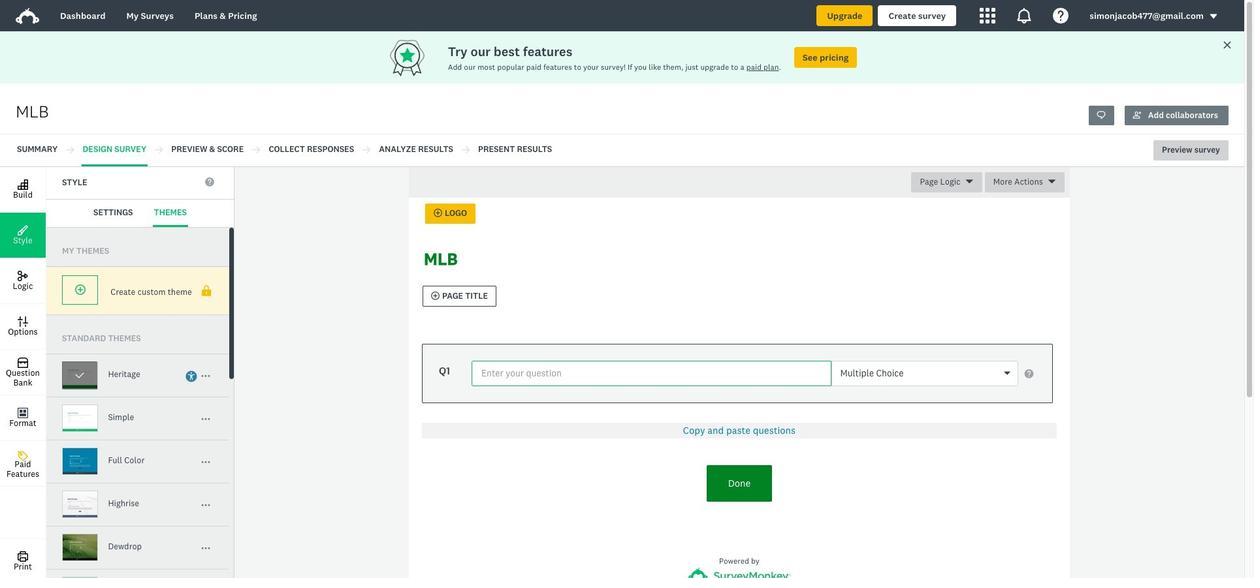 Task type: locate. For each thing, give the bounding box(es) containing it.
0 horizontal spatial products icon image
[[980, 8, 996, 24]]

surveymonkey image
[[688, 569, 791, 579]]

1 products icon image from the left
[[980, 8, 996, 24]]

products icon image
[[980, 8, 996, 24], [1017, 8, 1032, 24]]

1 horizontal spatial products icon image
[[1017, 8, 1032, 24]]



Task type: vqa. For each thing, say whether or not it's contained in the screenshot.
1st 'Products Icon' from right
yes



Task type: describe. For each thing, give the bounding box(es) containing it.
rewards image
[[387, 36, 448, 79]]

help icon image
[[1053, 8, 1069, 24]]

2 products icon image from the left
[[1017, 8, 1032, 24]]

surveymonkey logo image
[[16, 8, 39, 24]]

dropdown arrow image
[[1209, 12, 1218, 21]]



